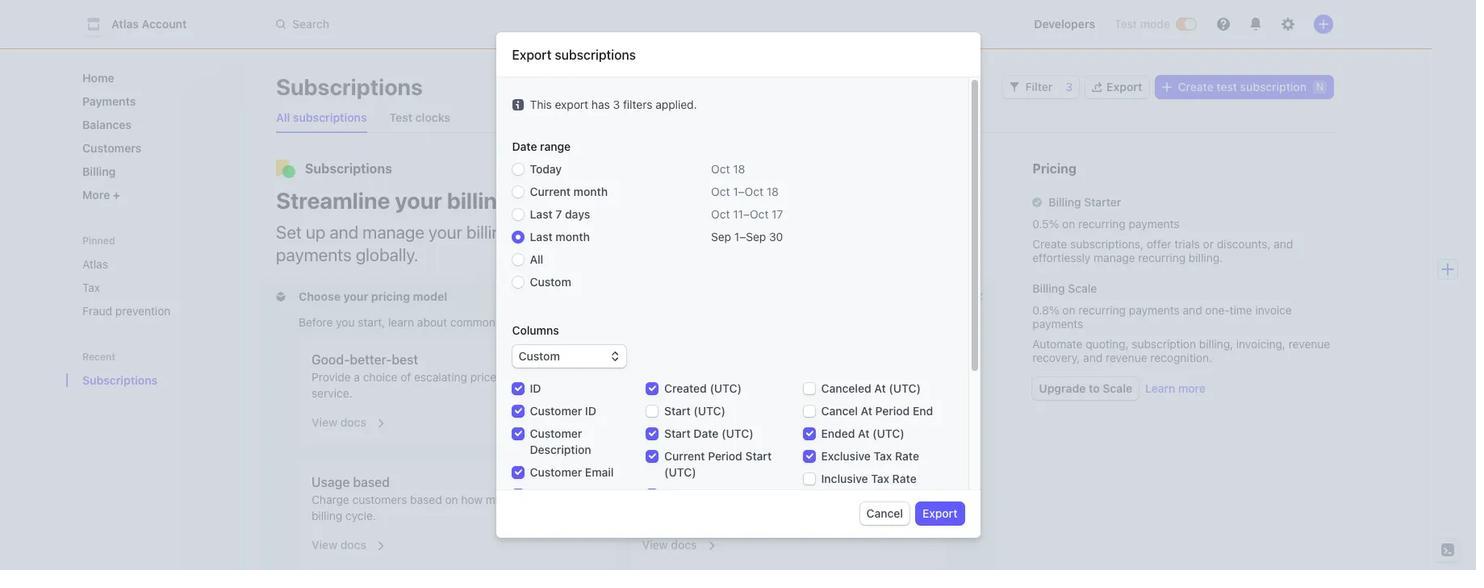 Task type: describe. For each thing, give the bounding box(es) containing it.
period for start
[[708, 450, 743, 463]]

1 horizontal spatial export button
[[1086, 76, 1149, 99]]

17
[[772, 208, 784, 221]]

recurring inside streamline your billing workflows set up and manage your billing operations to capture more revenue and accept recurring payments globally.
[[881, 222, 950, 243]]

view docs button down subscription.
[[633, 405, 717, 434]]

– for oct 17
[[744, 208, 750, 221]]

one-
[[1206, 304, 1230, 317]]

2 of from the left
[[580, 371, 591, 384]]

1 horizontal spatial date
[[694, 427, 719, 441]]

and right 30
[[792, 222, 821, 243]]

start for start date (utc)
[[665, 427, 691, 441]]

based inside good-better-best provide a choice of escalating prices, based on tier of service.
[[509, 371, 541, 384]]

1 sep from the left
[[711, 230, 732, 244]]

balances link
[[76, 111, 231, 138]]

current for current period end (utc)
[[665, 489, 705, 502]]

subscriptions for all subscriptions
[[293, 111, 367, 124]]

payments up recognition.
[[1129, 304, 1180, 317]]

price
[[700, 371, 726, 384]]

docs for usage based
[[341, 539, 366, 552]]

pricing down see on the left bottom of page
[[642, 510, 678, 523]]

at for ended
[[858, 427, 870, 441]]

starter
[[1085, 195, 1122, 209]]

1 vertical spatial subscriptions
[[305, 161, 392, 176]]

all for all subscriptions
[[276, 111, 290, 124]]

canceled at (utc)
[[822, 382, 921, 396]]

clocks
[[416, 111, 451, 124]]

tab list containing all subscriptions
[[270, 103, 1334, 133]]

last for last 7 days
[[530, 208, 553, 221]]

help
[[837, 493, 859, 507]]

invoice
[[1256, 304, 1292, 317]]

days
[[565, 208, 590, 221]]

provide
[[312, 371, 351, 384]]

atlas for atlas
[[82, 258, 108, 271]]

on inside "usage based charge customers based on how much they use in a billing cycle."
[[445, 493, 458, 507]]

Search search field
[[266, 9, 722, 39]]

description
[[530, 443, 592, 457]]

by
[[729, 371, 742, 384]]

view down subscription.
[[642, 416, 668, 430]]

test for test clocks
[[390, 111, 413, 124]]

current period start (utc)
[[665, 450, 772, 480]]

workflows
[[516, 187, 625, 214]]

n
[[1317, 81, 1324, 93]]

prevention
[[115, 304, 171, 318]]

0 vertical spatial 18
[[733, 162, 746, 176]]

payments inside 0.5% on recurring payments create subscriptions, offer trials or discounts, and effortlessly manage recurring billing.
[[1129, 217, 1180, 231]]

good-better-best provide a choice of escalating prices, based on tier of service.
[[312, 353, 591, 400]]

revenue inside streamline your billing workflows set up and manage your billing operations to capture more revenue and accept recurring payments globally.
[[726, 222, 788, 243]]

subscription inside the billing scale 0.8% on recurring payments and one-time invoice payments automate quoting, subscription billing, invoicing, revenue recovery, and revenue recognition.
[[1132, 338, 1197, 351]]

oct for 18
[[711, 162, 730, 176]]

oct 1 – oct 18
[[711, 185, 779, 199]]

1 horizontal spatial svg image
[[1162, 82, 1172, 92]]

inclusive
[[822, 472, 869, 486]]

they
[[518, 493, 541, 507]]

on inside the billing scale 0.8% on recurring payments and one-time invoice payments automate quoting, subscription billing, invoicing, revenue recovery, and revenue recognition.
[[1063, 304, 1076, 317]]

0 horizontal spatial 3
[[613, 98, 620, 111]]

atlas for atlas account
[[111, 17, 139, 31]]

1 horizontal spatial based
[[410, 493, 442, 507]]

created (utc)
[[665, 382, 742, 396]]

sep 1 – sep 30
[[711, 230, 784, 244]]

and up upgrade to scale
[[1084, 351, 1103, 365]]

1 vertical spatial more
[[1179, 382, 1206, 396]]

last month
[[530, 230, 590, 244]]

pricing
[[1033, 161, 1077, 176]]

last for last month
[[530, 230, 553, 244]]

scale inside the billing scale 0.8% on recurring payments and one-time invoice payments automate quoting, subscription billing, invoicing, revenue recovery, and revenue recognition.
[[1068, 282, 1098, 296]]

svg image inside choose your pricing model dropdown button
[[276, 292, 286, 302]]

2 sep from the left
[[746, 230, 766, 244]]

filter
[[1026, 80, 1053, 94]]

all subscriptions link
[[270, 107, 373, 129]]

home link
[[76, 65, 231, 91]]

automate
[[1033, 338, 1083, 351]]

2 horizontal spatial revenue
[[1289, 338, 1331, 351]]

(utc) inside current period start (utc)
[[665, 466, 697, 480]]

month for last month
[[556, 230, 590, 244]]

1 horizontal spatial 3
[[1066, 80, 1073, 94]]

0 vertical spatial subscriptions
[[276, 73, 423, 100]]

and right up
[[330, 222, 359, 243]]

your inside other pricing model see products and prices guidance to help shape your pricing model.
[[897, 493, 920, 507]]

charge
[[312, 493, 349, 507]]

accept
[[825, 222, 877, 243]]

this
[[530, 98, 552, 111]]

recurring left billing.
[[1139, 251, 1186, 265]]

a inside determine price by the number of people using a subscription.
[[891, 371, 897, 384]]

current for current month
[[530, 185, 571, 199]]

using
[[860, 371, 888, 384]]

svg image
[[1010, 82, 1020, 92]]

applied.
[[656, 98, 697, 111]]

0 vertical spatial id
[[530, 382, 541, 396]]

filters
[[623, 98, 653, 111]]

oct for 11
[[711, 208, 730, 221]]

customers link
[[76, 135, 231, 161]]

streamline
[[276, 187, 390, 214]]

billing link
[[76, 158, 231, 185]]

discounts,
[[1217, 237, 1271, 251]]

export
[[555, 98, 589, 111]]

0.8%
[[1033, 304, 1060, 317]]

capture
[[621, 222, 679, 243]]

to inside other pricing model see products and prices guidance to help shape your pricing model.
[[823, 493, 834, 507]]

trials
[[1175, 237, 1201, 251]]

7
[[556, 208, 562, 221]]

0.5% on recurring payments create subscriptions, offer trials or discounts, and effortlessly manage recurring billing.
[[1033, 217, 1294, 265]]

view for good-better-best
[[312, 416, 338, 430]]

customer id
[[530, 405, 597, 418]]

subscriptions,
[[1071, 237, 1144, 251]]

subscriptions link
[[76, 367, 208, 394]]

more
[[82, 188, 113, 202]]

period for end
[[708, 489, 743, 502]]

plan
[[530, 489, 553, 502]]

and left one-
[[1183, 304, 1203, 317]]

view docs for other pricing model
[[642, 539, 697, 552]]

to inside the upgrade to scale button
[[1089, 382, 1100, 396]]

1 of from the left
[[401, 371, 411, 384]]

tier
[[560, 371, 577, 384]]

billing for billing scale 0.8% on recurring payments and one-time invoice payments automate quoting, subscription billing, invoicing, revenue recovery, and revenue recognition.
[[1033, 282, 1066, 296]]

rate for exclusive tax rate
[[895, 450, 920, 463]]

learn
[[388, 316, 414, 329]]

before you start, learn about common recurring pricing models.
[[299, 316, 629, 329]]

number
[[764, 371, 805, 384]]

oct left 17
[[750, 208, 769, 221]]

view docs button for other pricing model
[[633, 528, 717, 557]]

(utc) up start date (utc)
[[694, 405, 726, 418]]

tax for inclusive
[[871, 472, 890, 486]]

to inside streamline your billing workflows set up and manage your billing operations to capture more revenue and accept recurring payments globally.
[[601, 222, 616, 243]]

recurring down custom
[[499, 316, 546, 329]]

people
[[821, 371, 857, 384]]

docs down subscription.
[[671, 416, 697, 430]]

good-
[[312, 353, 350, 367]]

cycle.
[[346, 510, 376, 523]]

of inside determine price by the number of people using a subscription.
[[808, 371, 818, 384]]

prices
[[737, 493, 769, 507]]

up
[[306, 222, 326, 243]]

billing for billing
[[82, 165, 116, 178]]

mode
[[1141, 17, 1171, 31]]

choose your pricing model
[[299, 290, 448, 304]]

your inside choose your pricing model dropdown button
[[344, 290, 369, 304]]

subscriptions inside recent navigation links 'element'
[[82, 374, 158, 388]]

a inside "usage based charge customers based on how much they use in a billing cycle."
[[578, 493, 584, 507]]

model.
[[681, 510, 717, 523]]

(utc) left the
[[710, 382, 742, 396]]

docs for other pricing model
[[671, 539, 697, 552]]

start,
[[358, 316, 385, 329]]

atlas account button
[[82, 13, 203, 36]]

products
[[665, 493, 712, 507]]

0 vertical spatial billing
[[447, 187, 511, 214]]

view docs button for good-better-best
[[302, 405, 387, 434]]

pinned navigation links element
[[76, 234, 231, 325]]

quoting,
[[1086, 338, 1129, 351]]

the
[[745, 371, 761, 384]]

billing starter
[[1049, 195, 1122, 209]]

range
[[540, 140, 571, 153]]

11
[[733, 208, 744, 221]]

customer for customer id
[[530, 405, 582, 418]]

view for usage based
[[312, 539, 338, 552]]

create test subscription
[[1179, 80, 1307, 94]]

test clocks
[[390, 111, 451, 124]]

export subscriptions
[[512, 48, 636, 62]]

created
[[665, 382, 707, 396]]

2 horizontal spatial export
[[1107, 80, 1143, 94]]

at for cancel
[[861, 405, 873, 418]]

recent
[[82, 351, 116, 363]]

see
[[642, 493, 662, 507]]

test clocks link
[[383, 107, 457, 129]]

recent navigation links element
[[66, 350, 244, 394]]

0 vertical spatial create
[[1179, 80, 1214, 94]]

tax inside pinned element
[[82, 281, 100, 295]]



Task type: vqa. For each thing, say whether or not it's contained in the screenshot.


Task type: locate. For each thing, give the bounding box(es) containing it.
better-
[[350, 353, 392, 367]]

1 vertical spatial billing
[[1049, 195, 1082, 209]]

1 horizontal spatial more
[[1179, 382, 1206, 396]]

id
[[530, 382, 541, 396], [585, 405, 597, 418]]

customer for customer email
[[530, 466, 582, 480]]

1 vertical spatial subscription
[[1132, 338, 1197, 351]]

(utc) down cancel at period end
[[873, 427, 905, 441]]

service.
[[312, 387, 353, 400]]

all for all
[[530, 253, 544, 266]]

2 vertical spatial –
[[740, 230, 746, 244]]

view docs down subscription.
[[642, 416, 697, 430]]

– for sep 30
[[740, 230, 746, 244]]

0 horizontal spatial id
[[530, 382, 541, 396]]

developers link
[[1028, 11, 1102, 37]]

test inside tab list
[[390, 111, 413, 124]]

0 vertical spatial manage
[[363, 222, 425, 243]]

and right discounts,
[[1274, 237, 1294, 251]]

0 vertical spatial at
[[875, 382, 886, 396]]

– up 11
[[739, 185, 745, 199]]

1 vertical spatial at
[[861, 405, 873, 418]]

test mode
[[1115, 17, 1171, 31]]

0 vertical spatial subscription
[[1241, 80, 1307, 94]]

billing inside "usage based charge customers based on how much they use in a billing cycle."
[[312, 510, 343, 523]]

recurring right accept
[[881, 222, 950, 243]]

scale down the effortlessly
[[1068, 282, 1098, 296]]

0 horizontal spatial scale
[[1068, 282, 1098, 296]]

3
[[1066, 80, 1073, 94], [613, 98, 620, 111]]

subscriptions for export subscriptions
[[555, 48, 636, 62]]

– down oct 11 – oct 17
[[740, 230, 746, 244]]

to left the help
[[823, 493, 834, 507]]

end inside the current period end (utc)
[[746, 489, 766, 502]]

(utc) up current period start (utc)
[[722, 427, 754, 441]]

current month
[[530, 185, 608, 199]]

view
[[312, 416, 338, 430], [642, 416, 668, 430], [312, 539, 338, 552], [642, 539, 668, 552]]

of right tier
[[580, 371, 591, 384]]

pricing inside dropdown button
[[371, 290, 410, 304]]

scale inside button
[[1103, 382, 1133, 396]]

1 vertical spatial customer
[[530, 427, 582, 441]]

revenue down oct 11 – oct 17
[[726, 222, 788, 243]]

3 customer from the top
[[530, 466, 582, 480]]

and inside other pricing model see products and prices guidance to help shape your pricing model.
[[715, 493, 734, 507]]

1 vertical spatial id
[[585, 405, 597, 418]]

model inside dropdown button
[[413, 290, 448, 304]]

2 horizontal spatial to
[[1089, 382, 1100, 396]]

1 horizontal spatial scale
[[1103, 382, 1133, 396]]

customer
[[530, 405, 582, 418], [530, 427, 582, 441], [530, 466, 582, 480]]

2 customer from the top
[[530, 427, 582, 441]]

customer down description
[[530, 466, 582, 480]]

determine price by the number of people using a subscription.
[[642, 371, 897, 400]]

subscriptions up streamline
[[305, 161, 392, 176]]

view docs for usage based
[[312, 539, 366, 552]]

customer email
[[530, 466, 614, 480]]

period down current period start (utc)
[[708, 489, 743, 502]]

test for test mode
[[1115, 17, 1138, 31]]

oct left 11
[[711, 208, 730, 221]]

effortlessly
[[1033, 251, 1091, 265]]

0 vertical spatial last
[[530, 208, 553, 221]]

1 vertical spatial date
[[694, 427, 719, 441]]

fraud
[[82, 304, 112, 318]]

all subscriptions
[[276, 111, 367, 124]]

revenue right invoicing,
[[1289, 338, 1331, 351]]

2 horizontal spatial of
[[808, 371, 818, 384]]

ended
[[822, 427, 855, 441]]

subscriptions down recent
[[82, 374, 158, 388]]

atlas link
[[76, 251, 231, 278]]

view docs for good-better-best
[[312, 416, 366, 430]]

test left clocks
[[390, 111, 413, 124]]

1 vertical spatial to
[[1089, 382, 1100, 396]]

start date (utc)
[[665, 427, 754, 441]]

billing inside core navigation links element
[[82, 165, 116, 178]]

subscription up learn
[[1132, 338, 1197, 351]]

test
[[1217, 80, 1238, 94]]

oct for 1
[[711, 185, 730, 199]]

1 horizontal spatial id
[[585, 405, 597, 418]]

manage inside streamline your billing workflows set up and manage your billing operations to capture more revenue and accept recurring payments globally.
[[363, 222, 425, 243]]

atlas down pinned
[[82, 258, 108, 271]]

2 vertical spatial period
[[708, 489, 743, 502]]

revenue up learn
[[1106, 351, 1148, 365]]

0 horizontal spatial subscription
[[1132, 338, 1197, 351]]

recurring
[[1079, 217, 1126, 231], [881, 222, 950, 243], [1139, 251, 1186, 265], [1079, 304, 1126, 317], [499, 316, 546, 329]]

2 horizontal spatial a
[[891, 371, 897, 384]]

before
[[299, 316, 333, 329]]

subscriptions up all subscriptions
[[276, 73, 423, 100]]

create down the 0.5% on the top of the page
[[1033, 237, 1068, 251]]

scale
[[1068, 282, 1098, 296], [1103, 382, 1133, 396]]

rate for inclusive tax rate
[[893, 472, 917, 486]]

developers
[[1035, 17, 1096, 31]]

cancel down inclusive tax rate
[[867, 507, 904, 521]]

at up cancel at period end
[[875, 382, 886, 396]]

0 horizontal spatial export button
[[916, 503, 965, 526]]

0 horizontal spatial a
[[354, 371, 360, 384]]

time
[[1230, 304, 1253, 317]]

export right cancel button at the bottom of the page
[[923, 507, 958, 521]]

model up prices
[[725, 476, 762, 490]]

view docs button down cycle.
[[302, 528, 387, 557]]

start up prices
[[746, 450, 772, 463]]

0 vertical spatial atlas
[[111, 17, 139, 31]]

1 horizontal spatial revenue
[[1106, 351, 1148, 365]]

0 horizontal spatial model
[[413, 290, 448, 304]]

id left tier
[[530, 382, 541, 396]]

how
[[461, 493, 483, 507]]

sep left 30
[[746, 230, 766, 244]]

current inside the current period end (utc)
[[665, 489, 705, 502]]

1 vertical spatial 18
[[767, 185, 779, 199]]

date left the 'range' at the top
[[512, 140, 537, 153]]

recurring up subscriptions,
[[1079, 217, 1126, 231]]

(utc)
[[710, 382, 742, 396], [889, 382, 921, 396], [694, 405, 726, 418], [722, 427, 754, 441], [873, 427, 905, 441], [665, 466, 697, 480], [665, 505, 697, 518]]

rate up shape
[[893, 472, 917, 486]]

0 vertical spatial 3
[[1066, 80, 1073, 94]]

subscription right 'test'
[[1241, 80, 1307, 94]]

view docs button down model.
[[633, 528, 717, 557]]

a inside good-better-best provide a choice of escalating prices, based on tier of service.
[[354, 371, 360, 384]]

on
[[1063, 217, 1076, 231], [1063, 304, 1076, 317], [544, 371, 557, 384], [445, 493, 458, 507]]

0 horizontal spatial based
[[353, 476, 390, 490]]

on left how
[[445, 493, 458, 507]]

cancel button
[[860, 503, 910, 526]]

1 vertical spatial month
[[556, 230, 590, 244]]

of down best
[[401, 371, 411, 384]]

learn more
[[1146, 382, 1206, 396]]

usage
[[312, 476, 350, 490]]

on left tier
[[544, 371, 557, 384]]

current down today
[[530, 185, 571, 199]]

0 horizontal spatial cancel
[[822, 405, 858, 418]]

1 vertical spatial last
[[530, 230, 553, 244]]

view docs
[[312, 416, 366, 430], [642, 416, 697, 430], [312, 539, 366, 552], [642, 539, 697, 552]]

canceled
[[822, 382, 872, 396]]

start for start (utc)
[[665, 405, 691, 418]]

0.5%
[[1033, 217, 1060, 231]]

create inside 0.5% on recurring payments create subscriptions, offer trials or discounts, and effortlessly manage recurring billing.
[[1033, 237, 1068, 251]]

tax for exclusive
[[874, 450, 893, 463]]

(utc) right see on the left bottom of page
[[665, 505, 697, 518]]

at up the ended at (utc)
[[861, 405, 873, 418]]

oct down the oct 18
[[711, 185, 730, 199]]

at for canceled
[[875, 382, 886, 396]]

export button right cancel button at the bottom of the page
[[916, 503, 965, 526]]

billing up the 0.5% on the top of the page
[[1049, 195, 1082, 209]]

0 vertical spatial svg image
[[1162, 82, 1172, 92]]

on inside good-better-best provide a choice of escalating prices, based on tier of service.
[[544, 371, 557, 384]]

view down service.
[[312, 416, 338, 430]]

1 horizontal spatial manage
[[1094, 251, 1136, 265]]

ended at (utc)
[[822, 427, 905, 441]]

0 horizontal spatial svg image
[[276, 292, 286, 302]]

of
[[401, 371, 411, 384], [580, 371, 591, 384], [808, 371, 818, 384]]

0 vertical spatial subscriptions
[[555, 48, 636, 62]]

recurring inside the billing scale 0.8% on recurring payments and one-time invoice payments automate quoting, subscription billing, invoicing, revenue recovery, and revenue recognition.
[[1079, 304, 1126, 317]]

cancel inside button
[[867, 507, 904, 521]]

(utc) right using
[[889, 382, 921, 396]]

model inside other pricing model see products and prices guidance to help shape your pricing model.
[[725, 476, 762, 490]]

view docs down model.
[[642, 539, 697, 552]]

create left 'test'
[[1179, 80, 1214, 94]]

3 right has
[[613, 98, 620, 111]]

billing inside the billing scale 0.8% on recurring payments and one-time invoice payments automate quoting, subscription billing, invoicing, revenue recovery, and revenue recognition.
[[1033, 282, 1066, 296]]

0 horizontal spatial manage
[[363, 222, 425, 243]]

current for current period start (utc)
[[665, 450, 705, 463]]

core navigation links element
[[76, 65, 231, 208]]

today
[[530, 162, 562, 176]]

payments up automate
[[1033, 317, 1084, 331]]

1 vertical spatial create
[[1033, 237, 1068, 251]]

0 vertical spatial end
[[913, 405, 934, 418]]

1 horizontal spatial export
[[923, 507, 958, 521]]

start inside current period start (utc)
[[746, 450, 772, 463]]

2 vertical spatial start
[[746, 450, 772, 463]]

0 vertical spatial 1
[[733, 185, 739, 199]]

docs down service.
[[341, 416, 366, 430]]

prices,
[[471, 371, 506, 384]]

view docs down service.
[[312, 416, 366, 430]]

customer inside customer description
[[530, 427, 582, 441]]

0 horizontal spatial revenue
[[726, 222, 788, 243]]

customer for customer description
[[530, 427, 582, 441]]

has
[[592, 98, 610, 111]]

streamline your billing workflows set up and manage your billing operations to capture more revenue and accept recurring payments globally.
[[276, 187, 950, 266]]

rate
[[895, 450, 920, 463], [893, 472, 917, 486]]

date
[[512, 140, 537, 153], [694, 427, 719, 441]]

2 vertical spatial based
[[410, 493, 442, 507]]

(utc) inside the current period end (utc)
[[665, 505, 697, 518]]

and left prices
[[715, 493, 734, 507]]

payments link
[[76, 88, 231, 115]]

docs for good-better-best
[[341, 416, 366, 430]]

payments inside streamline your billing workflows set up and manage your billing operations to capture more revenue and accept recurring payments globally.
[[276, 245, 352, 266]]

1 up 11
[[733, 185, 739, 199]]

1 vertical spatial subscriptions
[[293, 111, 367, 124]]

0 vertical spatial period
[[876, 405, 910, 418]]

tax link
[[76, 275, 231, 301]]

export down search search field
[[512, 48, 552, 62]]

export button down test mode
[[1086, 76, 1149, 99]]

at up the 'exclusive tax rate'
[[858, 427, 870, 441]]

rate up inclusive tax rate
[[895, 450, 920, 463]]

0 vertical spatial start
[[665, 405, 691, 418]]

0 vertical spatial model
[[413, 290, 448, 304]]

billing scale 0.8% on recurring payments and one-time invoice payments automate quoting, subscription billing, invoicing, revenue recovery, and revenue recognition.
[[1033, 282, 1331, 365]]

current
[[530, 185, 571, 199], [665, 450, 705, 463], [665, 489, 705, 502]]

docs down model.
[[671, 539, 697, 552]]

pricing up learn
[[371, 290, 410, 304]]

learn more link
[[1146, 381, 1206, 397]]

cancel for cancel at period end
[[822, 405, 858, 418]]

2 vertical spatial tax
[[871, 472, 890, 486]]

30
[[770, 230, 784, 244]]

1 horizontal spatial to
[[823, 493, 834, 507]]

month down days
[[556, 230, 590, 244]]

2 vertical spatial to
[[823, 493, 834, 507]]

1 vertical spatial based
[[353, 476, 390, 490]]

last down last 7 days
[[530, 230, 553, 244]]

on right 0.8%
[[1063, 304, 1076, 317]]

view docs button down service.
[[302, 405, 387, 434]]

pricing up "products"
[[680, 476, 721, 490]]

0 horizontal spatial atlas
[[82, 258, 108, 271]]

0 horizontal spatial test
[[390, 111, 413, 124]]

more inside streamline your billing workflows set up and manage your billing operations to capture more revenue and accept recurring payments globally.
[[683, 222, 722, 243]]

1 customer from the top
[[530, 405, 582, 418]]

3 of from the left
[[808, 371, 818, 384]]

guidance
[[772, 493, 820, 507]]

id up customer description on the left bottom
[[585, 405, 597, 418]]

more right learn
[[1179, 382, 1206, 396]]

2 last from the top
[[530, 230, 553, 244]]

1 last from the top
[[530, 208, 553, 221]]

3 right filter
[[1066, 80, 1073, 94]]

0 vertical spatial based
[[509, 371, 541, 384]]

0 vertical spatial month
[[574, 185, 608, 199]]

globally.
[[356, 245, 418, 266]]

0 vertical spatial current
[[530, 185, 571, 199]]

2 horizontal spatial based
[[509, 371, 541, 384]]

0 vertical spatial export
[[512, 48, 552, 62]]

1 horizontal spatial subscriptions
[[555, 48, 636, 62]]

0 vertical spatial rate
[[895, 450, 920, 463]]

1 for sep 1
[[735, 230, 740, 244]]

test left mode
[[1115, 17, 1138, 31]]

1 vertical spatial export button
[[916, 503, 965, 526]]

start down subscription.
[[665, 405, 691, 418]]

cancel at period end
[[822, 405, 934, 418]]

home
[[82, 71, 114, 85]]

or
[[1204, 237, 1214, 251]]

export down test mode
[[1107, 80, 1143, 94]]

1 horizontal spatial subscription
[[1241, 80, 1307, 94]]

1 vertical spatial test
[[390, 111, 413, 124]]

exclusive tax rate
[[822, 450, 920, 463]]

and inside 0.5% on recurring payments create subscriptions, offer trials or discounts, and effortlessly manage recurring billing.
[[1274, 237, 1294, 251]]

manage
[[363, 222, 425, 243], [1094, 251, 1136, 265]]

0 horizontal spatial create
[[1033, 237, 1068, 251]]

models.
[[588, 316, 629, 329]]

1 horizontal spatial of
[[580, 371, 591, 384]]

sep down oct 11 – oct 17
[[711, 230, 732, 244]]

usage based charge customers based on how much they use in a billing cycle.
[[312, 476, 584, 523]]

invoicing,
[[1237, 338, 1286, 351]]

tab list
[[270, 103, 1334, 133]]

manage inside 0.5% on recurring payments create subscriptions, offer trials or discounts, and effortlessly manage recurring billing.
[[1094, 251, 1136, 265]]

2 vertical spatial export
[[923, 507, 958, 521]]

2 vertical spatial billing
[[312, 510, 343, 523]]

1 horizontal spatial atlas
[[111, 17, 139, 31]]

export
[[512, 48, 552, 62], [1107, 80, 1143, 94], [923, 507, 958, 521]]

subscription.
[[642, 387, 710, 400]]

based
[[509, 371, 541, 384], [353, 476, 390, 490], [410, 493, 442, 507]]

svg image left 'test'
[[1162, 82, 1172, 92]]

1 vertical spatial export
[[1107, 80, 1143, 94]]

more
[[683, 222, 722, 243], [1179, 382, 1206, 396]]

custom
[[530, 275, 572, 289]]

fraud prevention link
[[76, 298, 231, 325]]

common
[[450, 316, 496, 329]]

a
[[354, 371, 360, 384], [891, 371, 897, 384], [578, 493, 584, 507]]

period inside current period start (utc)
[[708, 450, 743, 463]]

0 vertical spatial tax
[[82, 281, 100, 295]]

atlas inside 'atlas account' button
[[111, 17, 139, 31]]

0 horizontal spatial subscriptions
[[293, 111, 367, 124]]

last
[[530, 208, 553, 221], [530, 230, 553, 244]]

offer
[[1147, 237, 1172, 251]]

model up about at bottom
[[413, 290, 448, 304]]

operations
[[516, 222, 597, 243]]

0 vertical spatial all
[[276, 111, 290, 124]]

view for other pricing model
[[642, 539, 668, 552]]

0 vertical spatial –
[[739, 185, 745, 199]]

billing
[[82, 165, 116, 178], [1049, 195, 1082, 209], [1033, 282, 1066, 296]]

0 horizontal spatial sep
[[711, 230, 732, 244]]

model
[[413, 290, 448, 304], [725, 476, 762, 490]]

2 vertical spatial current
[[665, 489, 705, 502]]

month for current month
[[574, 185, 608, 199]]

0 vertical spatial scale
[[1068, 282, 1098, 296]]

atlas inside atlas link
[[82, 258, 108, 271]]

billing up more
[[82, 165, 116, 178]]

on right the 0.5% on the top of the page
[[1063, 217, 1076, 231]]

based up customers
[[353, 476, 390, 490]]

cancel for cancel
[[867, 507, 904, 521]]

1 vertical spatial scale
[[1103, 382, 1133, 396]]

upgrade to scale button
[[1033, 378, 1139, 400]]

1 vertical spatial all
[[530, 253, 544, 266]]

0 vertical spatial date
[[512, 140, 537, 153]]

to right upgrade
[[1089, 382, 1100, 396]]

set
[[276, 222, 302, 243]]

1 vertical spatial rate
[[893, 472, 917, 486]]

svg image
[[1162, 82, 1172, 92], [276, 292, 286, 302]]

manage up globally.
[[363, 222, 425, 243]]

– for oct 18
[[739, 185, 745, 199]]

view docs button for usage based
[[302, 528, 387, 557]]

choice
[[363, 371, 398, 384]]

svg image left choose at the left bottom of page
[[276, 292, 286, 302]]

1 vertical spatial –
[[744, 208, 750, 221]]

1 vertical spatial cancel
[[867, 507, 904, 521]]

tax up shape
[[871, 472, 890, 486]]

oct up oct 11 – oct 17
[[745, 185, 764, 199]]

on inside 0.5% on recurring payments create subscriptions, offer trials or discounts, and effortlessly manage recurring billing.
[[1063, 217, 1076, 231]]

1 horizontal spatial sep
[[746, 230, 766, 244]]

current down start date (utc)
[[665, 450, 705, 463]]

view docs down cycle.
[[312, 539, 366, 552]]

pricing left models.
[[549, 316, 585, 329]]

1 horizontal spatial cancel
[[867, 507, 904, 521]]

1 horizontal spatial model
[[725, 476, 762, 490]]

period down canceled at (utc)
[[876, 405, 910, 418]]

current inside current period start (utc)
[[665, 450, 705, 463]]

(utc) up "products"
[[665, 466, 697, 480]]

pinned element
[[76, 251, 231, 325]]

end down canceled at (utc)
[[913, 405, 934, 418]]

1 for oct 1
[[733, 185, 739, 199]]

a right using
[[891, 371, 897, 384]]

period inside the current period end (utc)
[[708, 489, 743, 502]]

date down start (utc)
[[694, 427, 719, 441]]

0 vertical spatial export button
[[1086, 76, 1149, 99]]

1 horizontal spatial a
[[578, 493, 584, 507]]

oct up oct 1 – oct 18
[[711, 162, 730, 176]]

sep
[[711, 230, 732, 244], [746, 230, 766, 244]]

1 vertical spatial tax
[[874, 450, 893, 463]]

subscription
[[1241, 80, 1307, 94], [1132, 338, 1197, 351]]

billing for billing starter
[[1049, 195, 1082, 209]]

escalating
[[414, 371, 468, 384]]

1 vertical spatial billing
[[467, 222, 512, 243]]



